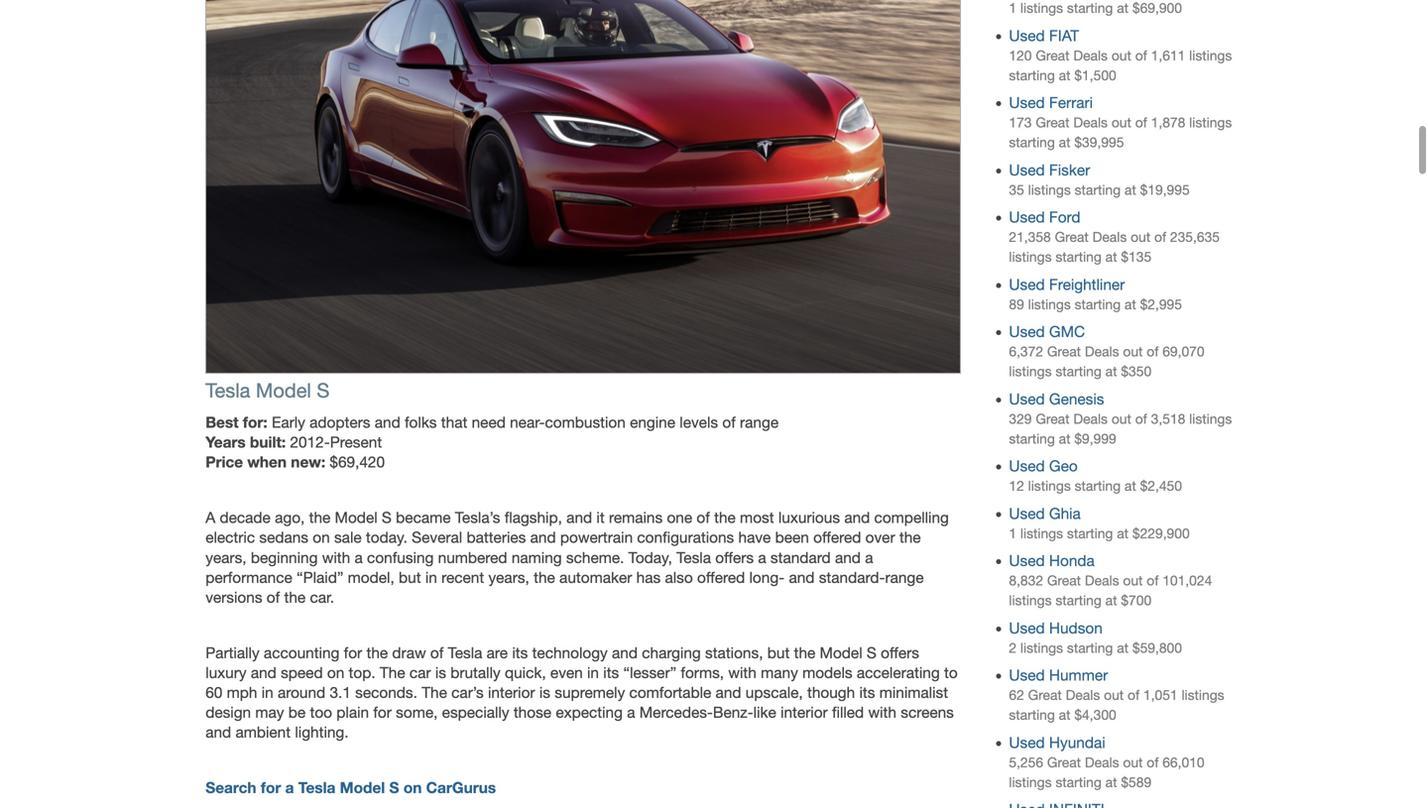 Task type: locate. For each thing, give the bounding box(es) containing it.
listings down used geo "link"
[[1028, 478, 1071, 494]]

at up geo
[[1059, 431, 1071, 447]]

used inside used hudson 2 listings starting at $59,800
[[1009, 619, 1045, 637]]

with inside a decade ago, the model s became tesla's flagship, and it remains one of the most luxurious and compelling electric sedans on sale today. several batteries and powertrain configurations have been offered over the years, beginning with a confusing numbered naming scheme. today, tesla offers a standard and a performance "plaid" model, but in recent years, the automaker has also offered long- and standard-range versions of the car.
[[322, 549, 350, 567]]

listings down used freightliner link on the right top of the page
[[1028, 297, 1071, 312]]

great inside 329 great deals out of 3,518 listings starting at
[[1036, 411, 1070, 427]]

at left $19,995 in the top of the page
[[1125, 182, 1137, 198]]

around
[[278, 684, 326, 702]]

8 used from the top
[[1009, 457, 1045, 475]]

at inside the used fisker 35 listings starting at $19,995
[[1125, 182, 1137, 198]]

and up standard- at the bottom
[[835, 549, 861, 567]]

deals
[[1074, 48, 1108, 63], [1074, 115, 1108, 131], [1093, 229, 1127, 245], [1085, 344, 1120, 360], [1074, 411, 1108, 427], [1085, 573, 1120, 589], [1066, 688, 1100, 703], [1085, 755, 1120, 771]]

used up 62
[[1009, 667, 1045, 685]]

out inside 8,832 great deals out of 101,024 listings starting at
[[1123, 573, 1143, 589]]

in up supremely
[[587, 664, 599, 682]]

1 horizontal spatial offers
[[881, 644, 920, 662]]

starting down hudson on the bottom of the page
[[1067, 640, 1113, 656]]

1 horizontal spatial with
[[729, 664, 757, 682]]

starting down fisker
[[1075, 182, 1121, 198]]

$229,900
[[1133, 526, 1190, 542]]

listings down used fisker link
[[1028, 182, 1071, 198]]

10 used from the top
[[1009, 552, 1045, 570]]

at left $135
[[1106, 249, 1118, 265]]

mph
[[227, 684, 257, 702]]

2 vertical spatial for
[[261, 779, 281, 797]]

out up the $9,999
[[1112, 411, 1132, 427]]

of up $700
[[1147, 573, 1159, 589]]

s inside a decade ago, the model s became tesla's flagship, and it remains one of the most luxurious and compelling electric sedans on sale today. several batteries and powertrain configurations have been offered over the years, beginning with a confusing numbered naming scheme. today, tesla offers a standard and a performance "plaid" model, but in recent years, the automaker has also offered long- and standard-range versions of the car.
[[382, 509, 392, 527]]

listings
[[1021, 0, 1064, 16], [1190, 48, 1232, 63], [1190, 115, 1232, 131], [1028, 182, 1071, 198], [1009, 249, 1052, 265], [1028, 297, 1071, 312], [1009, 364, 1052, 380], [1190, 411, 1232, 427], [1028, 478, 1071, 494], [1021, 526, 1064, 542], [1009, 593, 1052, 609], [1021, 640, 1064, 656], [1182, 688, 1225, 703], [1009, 775, 1052, 790]]

at inside 329 great deals out of 3,518 listings starting at
[[1059, 431, 1071, 447]]

great down the gmc
[[1048, 344, 1081, 360]]

2 vertical spatial its
[[860, 684, 875, 702]]

used for used genesis
[[1009, 390, 1045, 408]]

used for used hummer
[[1009, 667, 1045, 685]]

great for ford
[[1055, 229, 1089, 245]]

at left $700
[[1106, 593, 1118, 609]]

out inside 120 great deals out of 1,611 listings starting at
[[1112, 48, 1132, 63]]

model
[[256, 379, 311, 402], [335, 509, 378, 527], [820, 644, 863, 662], [340, 779, 385, 797]]

a inside partially accounting for the draw of tesla are its technology and charging stations, but the model s offers luxury and speed on top. the car is brutally quick, even in its "lesser" forms, with many models accelerating to 60 mph in around 3.1 seconds. the car's interior is supremely comfortable and upscale, though its minimalist design may be too plain for some, especially those expecting a mercedes-benz-like interior filled with screens and ambient lighting.
[[627, 704, 635, 722]]

used ghia link
[[1009, 505, 1081, 523]]

11 used from the top
[[1009, 619, 1045, 637]]

configurations
[[637, 529, 734, 547]]

used fiat
[[1009, 27, 1079, 45]]

several
[[412, 529, 462, 547]]

0 vertical spatial range
[[740, 414, 779, 432]]

6 used from the top
[[1009, 323, 1045, 341]]

0 vertical spatial for
[[344, 644, 362, 662]]

out up $700
[[1123, 573, 1143, 589]]

1 vertical spatial range
[[885, 569, 924, 587]]

0 horizontal spatial with
[[322, 549, 350, 567]]

starting inside used ghia 1 listings starting at $229,900
[[1067, 526, 1113, 542]]

versions
[[206, 589, 262, 606]]

0 vertical spatial offered
[[814, 529, 861, 547]]

starting down 120
[[1009, 67, 1055, 83]]

0 vertical spatial is
[[435, 664, 446, 682]]

electric
[[206, 529, 255, 547]]

freightliner
[[1049, 276, 1125, 294]]

0 vertical spatial the
[[380, 664, 405, 682]]

used up 21,358
[[1009, 208, 1045, 226]]

0 horizontal spatial its
[[512, 644, 528, 662]]

out up $589
[[1123, 755, 1143, 771]]

in
[[425, 569, 437, 587], [587, 664, 599, 682], [262, 684, 274, 702]]

used for used ferrari
[[1009, 94, 1045, 112]]

of right levels
[[723, 414, 736, 432]]

at inside 173 great deals out of 1,878 listings starting at
[[1059, 135, 1071, 150]]

at inside 62 great deals out of 1,051 listings starting at
[[1059, 707, 1071, 723]]

deals down 'honda'
[[1085, 573, 1120, 589]]

ford
[[1049, 208, 1081, 226]]

deals for used ford
[[1093, 229, 1127, 245]]

1 vertical spatial for
[[373, 704, 392, 722]]

at up ferrari
[[1059, 67, 1071, 83]]

best
[[206, 413, 239, 432]]

used hudson link
[[1009, 619, 1103, 637]]

s up today.
[[382, 509, 392, 527]]

its up supremely
[[603, 664, 619, 682]]

interior down though
[[781, 704, 828, 722]]

offers up accelerating
[[881, 644, 920, 662]]

deals down hummer
[[1066, 688, 1100, 703]]

with down sale
[[322, 549, 350, 567]]

3 used from the top
[[1009, 161, 1045, 179]]

1 vertical spatial is
[[540, 684, 551, 702]]

$69,900
[[1133, 0, 1183, 16]]

combustion
[[545, 414, 626, 432]]

of
[[1136, 48, 1148, 63], [1136, 115, 1148, 131], [1155, 229, 1167, 245], [1147, 344, 1159, 360], [1136, 411, 1148, 427], [723, 414, 736, 432], [697, 509, 710, 527], [1147, 573, 1159, 589], [267, 589, 280, 606], [430, 644, 444, 662], [1128, 688, 1140, 703], [1147, 755, 1159, 771]]

of inside 62 great deals out of 1,051 listings starting at
[[1128, 688, 1140, 703]]

tesla model s
[[206, 379, 330, 402]]

2 vertical spatial with
[[869, 704, 897, 722]]

0 horizontal spatial offers
[[716, 549, 754, 567]]

1 horizontal spatial the
[[422, 684, 447, 702]]

12 used from the top
[[1009, 667, 1045, 685]]

great down 'ford' at right top
[[1055, 229, 1089, 245]]

that
[[441, 414, 468, 432]]

2 vertical spatial in
[[262, 684, 274, 702]]

deals inside 8,832 great deals out of 101,024 listings starting at
[[1085, 573, 1120, 589]]

deals for used ferrari
[[1074, 115, 1108, 131]]

some,
[[396, 704, 438, 722]]

tesla up best
[[206, 379, 250, 402]]

on for speed
[[327, 664, 345, 682]]

years, down naming
[[489, 569, 530, 587]]

1 vertical spatial years,
[[489, 569, 530, 587]]

starting down 62
[[1009, 707, 1055, 723]]

0 vertical spatial offers
[[716, 549, 754, 567]]

batteries
[[467, 529, 526, 547]]

used up 2
[[1009, 619, 1045, 637]]

range down over
[[885, 569, 924, 587]]

out up $4,300
[[1104, 688, 1124, 703]]

1 vertical spatial offers
[[881, 644, 920, 662]]

s
[[317, 379, 330, 402], [382, 509, 392, 527], [867, 644, 877, 662], [389, 779, 399, 797]]

naming
[[512, 549, 562, 567]]

at inside used freightliner 89 listings starting at $2,995
[[1125, 297, 1137, 312]]

a
[[206, 509, 215, 527]]

1 listings starting at $69,900
[[1009, 0, 1183, 16]]

1 horizontal spatial range
[[885, 569, 924, 587]]

starting up hudson on the bottom of the page
[[1056, 593, 1102, 609]]

great down the used hummer link
[[1028, 688, 1062, 703]]

out inside 6,372 great deals out of 69,070 listings starting at
[[1123, 344, 1143, 360]]

listings right the 1,611
[[1190, 48, 1232, 63]]

used up 8,832
[[1009, 552, 1045, 570]]

cargurus
[[426, 779, 496, 797]]

used for used freightliner 89 listings starting at $2,995
[[1009, 276, 1045, 294]]

of up $589
[[1147, 755, 1159, 771]]

today.
[[366, 529, 408, 547]]

may
[[255, 704, 284, 722]]

performance
[[206, 569, 292, 587]]

1 down 'used ghia' "link"
[[1009, 526, 1017, 542]]

of right one
[[697, 509, 710, 527]]

great inside 120 great deals out of 1,611 listings starting at
[[1036, 48, 1070, 63]]

listings inside used geo 12 listings starting at $2,450
[[1028, 478, 1071, 494]]

great inside 8,832 great deals out of 101,024 listings starting at
[[1048, 573, 1081, 589]]

out inside 173 great deals out of 1,878 listings starting at
[[1112, 115, 1132, 131]]

great down 'used ferrari'
[[1036, 115, 1070, 131]]

starting up used ghia 1 listings starting at $229,900 on the bottom of page
[[1075, 478, 1121, 494]]

but up many
[[768, 644, 790, 662]]

deals inside 329 great deals out of 3,518 listings starting at
[[1074, 411, 1108, 427]]

out inside 62 great deals out of 1,051 listings starting at
[[1104, 688, 1124, 703]]

and left folks
[[375, 414, 401, 432]]

starting inside 8,832 great deals out of 101,024 listings starting at
[[1056, 593, 1102, 609]]

deals up $1,500
[[1074, 48, 1108, 63]]

"lesser"
[[624, 664, 677, 682]]

seconds.
[[355, 684, 418, 702]]

out inside "21,358 great deals out of 235,635 listings starting at"
[[1131, 229, 1151, 245]]

9 used from the top
[[1009, 505, 1045, 523]]

listings down '6,372'
[[1009, 364, 1052, 380]]

1 horizontal spatial for
[[344, 644, 362, 662]]

one
[[667, 509, 693, 527]]

listings right the 1,878
[[1190, 115, 1232, 131]]

great for ferrari
[[1036, 115, 1070, 131]]

1
[[1009, 0, 1017, 16], [1009, 526, 1017, 542]]

folks
[[405, 414, 437, 432]]

range right levels
[[740, 414, 779, 432]]

for:
[[243, 413, 268, 432]]

0 horizontal spatial but
[[399, 569, 421, 587]]

deals for used honda
[[1085, 573, 1120, 589]]

$700
[[1121, 593, 1152, 609]]

at left $229,900
[[1117, 526, 1129, 542]]

fiat
[[1049, 27, 1079, 45]]

1 vertical spatial on
[[327, 664, 345, 682]]

62 great deals out of 1,051 listings starting at
[[1009, 688, 1225, 723]]

1 vertical spatial 1
[[1009, 526, 1017, 542]]

deals inside 62 great deals out of 1,051 listings starting at
[[1066, 688, 1100, 703]]

a
[[355, 549, 363, 567], [758, 549, 766, 567], [865, 549, 873, 567], [627, 704, 635, 722], [285, 779, 294, 797]]

out for ferrari
[[1112, 115, 1132, 131]]

tesla
[[206, 379, 250, 402], [677, 549, 711, 567], [448, 644, 483, 662], [298, 779, 336, 797]]

1 vertical spatial the
[[422, 684, 447, 702]]

1,051
[[1144, 688, 1178, 703]]

0 vertical spatial 1
[[1009, 0, 1017, 16]]

1 inside used ghia 1 listings starting at $229,900
[[1009, 526, 1017, 542]]

model up the models
[[820, 644, 863, 662]]

too
[[310, 704, 332, 722]]

0 vertical spatial with
[[322, 549, 350, 567]]

2022 tesla model s image
[[206, 0, 961, 374]]

the
[[380, 664, 405, 682], [422, 684, 447, 702]]

great for gmc
[[1048, 344, 1081, 360]]

great inside 62 great deals out of 1,051 listings starting at
[[1028, 688, 1062, 703]]

model inside a decade ago, the model s became tesla's flagship, and it remains one of the most luxurious and compelling electric sedans on sale today. several batteries and powertrain configurations have been offered over the years, beginning with a confusing numbered naming scheme. today, tesla offers a standard and a performance "plaid" model, but in recent years, the automaker has also offered long- and standard-range versions of the car.
[[335, 509, 378, 527]]

0 horizontal spatial the
[[380, 664, 405, 682]]

used inside used freightliner 89 listings starting at $2,995
[[1009, 276, 1045, 294]]

deals inside 5,256 great deals out of 66,010 listings starting at
[[1085, 755, 1120, 771]]

starting down the 'ghia'
[[1067, 526, 1113, 542]]

draw
[[392, 644, 426, 662]]

but
[[399, 569, 421, 587], [768, 644, 790, 662]]

1 horizontal spatial but
[[768, 644, 790, 662]]

model up sale
[[335, 509, 378, 527]]

of left '3,518' at the bottom right
[[1136, 411, 1148, 427]]

1 vertical spatial offered
[[697, 569, 745, 587]]

$2,995
[[1140, 297, 1183, 312]]

great inside 173 great deals out of 1,878 listings starting at
[[1036, 115, 1070, 131]]

1 horizontal spatial interior
[[781, 704, 828, 722]]

listings inside 329 great deals out of 3,518 listings starting at
[[1190, 411, 1232, 427]]

1 horizontal spatial offered
[[814, 529, 861, 547]]

at
[[1117, 0, 1129, 16], [1059, 67, 1071, 83], [1059, 135, 1071, 150], [1125, 182, 1137, 198], [1106, 249, 1118, 265], [1125, 297, 1137, 312], [1106, 364, 1118, 380], [1059, 431, 1071, 447], [1125, 478, 1137, 494], [1117, 526, 1129, 542], [1106, 593, 1118, 609], [1117, 640, 1129, 656], [1059, 707, 1071, 723], [1106, 775, 1118, 790]]

offered right 'also'
[[697, 569, 745, 587]]

of inside "21,358 great deals out of 235,635 listings starting at"
[[1155, 229, 1167, 245]]

of inside partially accounting for the draw of tesla are its technology and charging stations, but the model s offers luxury and speed on top. the car is brutally quick, even in its "lesser" forms, with many models accelerating to 60 mph in around 3.1 seconds. the car's interior is supremely comfortable and upscale, though its minimalist design may be too plain for some, especially those expecting a mercedes-benz-like interior filled with screens and ambient lighting.
[[430, 644, 444, 662]]

scheme.
[[566, 549, 624, 567]]

used up 5,256
[[1009, 734, 1045, 752]]

even
[[551, 664, 583, 682]]

listings inside 120 great deals out of 1,611 listings starting at
[[1190, 48, 1232, 63]]

listings down 'used ghia' "link"
[[1021, 526, 1064, 542]]

1 used from the top
[[1009, 27, 1045, 45]]

screens
[[901, 704, 954, 722]]

deals inside 173 great deals out of 1,878 listings starting at
[[1074, 115, 1108, 131]]

for right search
[[261, 779, 281, 797]]

2
[[1009, 640, 1017, 656]]

the up "seconds."
[[380, 664, 405, 682]]

on up the 3.1
[[327, 664, 345, 682]]

tesla down configurations on the bottom of page
[[677, 549, 711, 567]]

0 vertical spatial in
[[425, 569, 437, 587]]

deals inside 120 great deals out of 1,611 listings starting at
[[1074, 48, 1108, 63]]

great inside 6,372 great deals out of 69,070 listings starting at
[[1048, 344, 1081, 360]]

used hummer link
[[1009, 667, 1108, 685]]

of inside 329 great deals out of 3,518 listings starting at
[[1136, 411, 1148, 427]]

used up 35
[[1009, 161, 1045, 179]]

interior down quick,
[[488, 684, 535, 702]]

offered down luxurious
[[814, 529, 861, 547]]

technology
[[532, 644, 608, 662]]

2 horizontal spatial in
[[587, 664, 599, 682]]

it
[[597, 509, 605, 527]]

used inside used geo 12 listings starting at $2,450
[[1009, 457, 1045, 475]]

3.1
[[330, 684, 351, 702]]

like
[[754, 704, 777, 722]]

long-
[[750, 569, 785, 587]]

the left "most"
[[714, 509, 736, 527]]

5 used from the top
[[1009, 276, 1045, 294]]

2 horizontal spatial for
[[373, 704, 392, 722]]

used up '6,372'
[[1009, 323, 1045, 341]]

at left $2,450
[[1125, 478, 1137, 494]]

minimalist
[[880, 684, 948, 702]]

deals inside 6,372 great deals out of 69,070 listings starting at
[[1085, 344, 1120, 360]]

out inside 329 great deals out of 3,518 listings starting at
[[1112, 411, 1132, 427]]

used freightliner 89 listings starting at $2,995
[[1009, 276, 1183, 312]]

great inside "21,358 great deals out of 235,635 listings starting at"
[[1055, 229, 1089, 245]]

out for gmc
[[1123, 344, 1143, 360]]

used inside used ghia 1 listings starting at $229,900
[[1009, 505, 1045, 523]]

out up $39,995
[[1112, 115, 1132, 131]]

on inside a decade ago, the model s became tesla's flagship, and it remains one of the most luxurious and compelling electric sedans on sale today. several batteries and powertrain configurations have been offered over the years, beginning with a confusing numbered naming scheme. today, tesla offers a standard and a performance "plaid" model, but in recent years, the automaker has also offered long- and standard-range versions of the car.
[[313, 529, 330, 547]]

0 vertical spatial years,
[[206, 549, 247, 567]]

deals inside "21,358 great deals out of 235,635 listings starting at"
[[1093, 229, 1127, 245]]

at up fisker
[[1059, 135, 1071, 150]]

years,
[[206, 549, 247, 567], [489, 569, 530, 587]]

out inside 5,256 great deals out of 66,010 listings starting at
[[1123, 755, 1143, 771]]

out for hummer
[[1104, 688, 1124, 703]]

compelling
[[875, 509, 949, 527]]

of inside 5,256 great deals out of 66,010 listings starting at
[[1147, 755, 1159, 771]]

0 vertical spatial interior
[[488, 684, 535, 702]]

numbered
[[438, 549, 508, 567]]

2 vertical spatial on
[[404, 779, 422, 797]]

beginning
[[251, 549, 318, 567]]

used genesis link
[[1009, 390, 1105, 408]]

great for hyundai
[[1048, 755, 1081, 771]]

car's
[[452, 684, 484, 702]]

listings inside used freightliner 89 listings starting at $2,995
[[1028, 297, 1071, 312]]

listings down 5,256
[[1009, 775, 1052, 790]]

a down over
[[865, 549, 873, 567]]

used up 173
[[1009, 94, 1045, 112]]

1 vertical spatial but
[[768, 644, 790, 662]]

0 vertical spatial its
[[512, 644, 528, 662]]

out up $1,500
[[1112, 48, 1132, 63]]

starting down 173
[[1009, 135, 1055, 150]]

1 vertical spatial with
[[729, 664, 757, 682]]

tesla inside partially accounting for the draw of tesla are its technology and charging stations, but the model s offers luxury and speed on top. the car is brutally quick, even in its "lesser" forms, with many models accelerating to 60 mph in around 3.1 seconds. the car's interior is supremely comfortable and upscale, though its minimalist design may be too plain for some, especially those expecting a mercedes-benz-like interior filled with screens and ambient lighting.
[[448, 644, 483, 662]]

listings right 1,051
[[1182, 688, 1225, 703]]

on inside partially accounting for the draw of tesla are its technology and charging stations, but the model s offers luxury and speed on top. the car is brutally quick, even in its "lesser" forms, with many models accelerating to 60 mph in around 3.1 seconds. the car's interior is supremely comfortable and upscale, though its minimalist design may be too plain for some, especially those expecting a mercedes-benz-like interior filled with screens and ambient lighting.
[[327, 664, 345, 682]]

deals for used fiat
[[1074, 48, 1108, 63]]

great
[[1036, 48, 1070, 63], [1036, 115, 1070, 131], [1055, 229, 1089, 245], [1048, 344, 1081, 360], [1036, 411, 1070, 427], [1048, 573, 1081, 589], [1028, 688, 1062, 703], [1048, 755, 1081, 771]]

genesis
[[1049, 390, 1105, 408]]

1 horizontal spatial in
[[425, 569, 437, 587]]

at inside "21,358 great deals out of 235,635 listings starting at"
[[1106, 249, 1118, 265]]

5,256 great deals out of 66,010 listings starting at
[[1009, 755, 1205, 790]]

powertrain
[[560, 529, 633, 547]]

used inside the used fisker 35 listings starting at $19,995
[[1009, 161, 1045, 179]]

starting inside 62 great deals out of 1,051 listings starting at
[[1009, 707, 1055, 723]]

great inside 5,256 great deals out of 66,010 listings starting at
[[1048, 755, 1081, 771]]

recent
[[442, 569, 484, 587]]

0 horizontal spatial years,
[[206, 549, 247, 567]]

lighting.
[[295, 724, 349, 742]]

listings inside 8,832 great deals out of 101,024 listings starting at
[[1009, 593, 1052, 609]]

1 vertical spatial its
[[603, 664, 619, 682]]

the left car.
[[284, 589, 306, 606]]

search
[[206, 779, 257, 797]]

of up car
[[430, 644, 444, 662]]

used down 12 on the right bottom of the page
[[1009, 505, 1045, 523]]

2 used from the top
[[1009, 94, 1045, 112]]

its up quick,
[[512, 644, 528, 662]]

but inside a decade ago, the model s became tesla's flagship, and it remains one of the most luxurious and compelling electric sedans on sale today. several batteries and powertrain configurations have been offered over the years, beginning with a confusing numbered naming scheme. today, tesla offers a standard and a performance "plaid" model, but in recent years, the automaker has also offered long- and standard-range versions of the car.
[[399, 569, 421, 587]]

and down standard
[[789, 569, 815, 587]]

confusing
[[367, 549, 434, 567]]

car
[[410, 664, 431, 682]]

2 1 from the top
[[1009, 526, 1017, 542]]

used up 89
[[1009, 276, 1045, 294]]

starting up "genesis"
[[1056, 364, 1102, 380]]

mercedes-
[[640, 704, 713, 722]]

levels
[[680, 414, 718, 432]]

7 used from the top
[[1009, 390, 1045, 408]]

listings down used hudson link
[[1021, 640, 1064, 656]]

0 horizontal spatial is
[[435, 664, 446, 682]]

accounting
[[264, 644, 340, 662]]

starting inside 329 great deals out of 3,518 listings starting at
[[1009, 431, 1055, 447]]

1 vertical spatial in
[[587, 664, 599, 682]]

5,256
[[1009, 755, 1044, 771]]

a right the expecting at the left of the page
[[627, 704, 635, 722]]

used
[[1009, 27, 1045, 45], [1009, 94, 1045, 112], [1009, 161, 1045, 179], [1009, 208, 1045, 226], [1009, 276, 1045, 294], [1009, 323, 1045, 341], [1009, 390, 1045, 408], [1009, 457, 1045, 475], [1009, 505, 1045, 523], [1009, 552, 1045, 570], [1009, 619, 1045, 637], [1009, 667, 1045, 685], [1009, 734, 1045, 752]]

$350
[[1121, 364, 1152, 380]]

in inside a decade ago, the model s became tesla's flagship, and it remains one of the most luxurious and compelling electric sedans on sale today. several batteries and powertrain configurations have been offered over the years, beginning with a confusing numbered naming scheme. today, tesla offers a standard and a performance "plaid" model, but in recent years, the automaker has also offered long- and standard-range versions of the car.
[[425, 569, 437, 587]]

1 horizontal spatial is
[[540, 684, 551, 702]]

1 horizontal spatial its
[[603, 664, 619, 682]]

0 horizontal spatial range
[[740, 414, 779, 432]]

13 used from the top
[[1009, 734, 1045, 752]]

starting inside 120 great deals out of 1,611 listings starting at
[[1009, 67, 1055, 83]]

tesla up brutally
[[448, 644, 483, 662]]

2 horizontal spatial its
[[860, 684, 875, 702]]

0 vertical spatial on
[[313, 529, 330, 547]]

great for honda
[[1048, 573, 1081, 589]]

great for hummer
[[1028, 688, 1062, 703]]

0 vertical spatial but
[[399, 569, 421, 587]]

4 used from the top
[[1009, 208, 1045, 226]]



Task type: describe. For each thing, give the bounding box(es) containing it.
used ghia 1 listings starting at $229,900
[[1009, 505, 1190, 542]]

$9,999
[[1075, 431, 1117, 447]]

and inside best for: early adopters and folks that need near-combustion engine levels of range years built: 2012-present price when new: $69,420
[[375, 414, 401, 432]]

8,832 great deals out of 101,024 listings starting at
[[1009, 573, 1213, 609]]

engine
[[630, 414, 676, 432]]

21,358 great deals out of 235,635 listings starting at
[[1009, 229, 1220, 265]]

at inside used ghia 1 listings starting at $229,900
[[1117, 526, 1129, 542]]

benz-
[[713, 704, 754, 722]]

a down sale
[[355, 549, 363, 567]]

standard
[[771, 549, 831, 567]]

of down the performance
[[267, 589, 280, 606]]

the down the compelling
[[900, 529, 921, 547]]

out for fiat
[[1112, 48, 1132, 63]]

of inside 173 great deals out of 1,878 listings starting at
[[1136, 115, 1148, 131]]

89
[[1009, 297, 1025, 312]]

$59,800
[[1133, 640, 1183, 656]]

model up early at bottom
[[256, 379, 311, 402]]

ambient
[[236, 724, 291, 742]]

be
[[288, 704, 306, 722]]

s up the adopters
[[317, 379, 330, 402]]

of inside 6,372 great deals out of 69,070 listings starting at
[[1147, 344, 1159, 360]]

the up the models
[[794, 644, 816, 662]]

0 horizontal spatial in
[[262, 684, 274, 702]]

hyundai
[[1049, 734, 1106, 752]]

listings inside 5,256 great deals out of 66,010 listings starting at
[[1009, 775, 1052, 790]]

used gmc link
[[1009, 323, 1085, 341]]

starting inside used hudson 2 listings starting at $59,800
[[1067, 640, 1113, 656]]

listings inside the used fisker 35 listings starting at $19,995
[[1028, 182, 1071, 198]]

$4,300
[[1075, 707, 1117, 723]]

starting inside "21,358 great deals out of 235,635 listings starting at"
[[1056, 249, 1102, 265]]

top.
[[349, 664, 376, 682]]

of inside 8,832 great deals out of 101,024 listings starting at
[[1147, 573, 1159, 589]]

luxury
[[206, 664, 247, 682]]

been
[[775, 529, 809, 547]]

range inside best for: early adopters and folks that need near-combustion engine levels of range years built: 2012-present price when new: $69,420
[[740, 414, 779, 432]]

at inside 8,832 great deals out of 101,024 listings starting at
[[1106, 593, 1118, 609]]

out for hyundai
[[1123, 755, 1143, 771]]

1,878
[[1151, 115, 1186, 131]]

used hyundai
[[1009, 734, 1106, 752]]

used for used fiat
[[1009, 27, 1045, 45]]

starting up fiat
[[1067, 0, 1113, 16]]

comfortable
[[630, 684, 712, 702]]

ago,
[[275, 509, 305, 527]]

at inside 6,372 great deals out of 69,070 listings starting at
[[1106, 364, 1118, 380]]

used hyundai link
[[1009, 734, 1106, 752]]

used geo link
[[1009, 457, 1078, 475]]

8,832
[[1009, 573, 1044, 589]]

and up over
[[845, 509, 870, 527]]

has
[[637, 569, 661, 587]]

on for sedans
[[313, 529, 330, 547]]

and up naming
[[530, 529, 556, 547]]

120 great deals out of 1,611 listings starting at
[[1009, 48, 1232, 83]]

a right search
[[285, 779, 294, 797]]

gmc
[[1049, 323, 1085, 341]]

out for ford
[[1131, 229, 1151, 245]]

listings inside 6,372 great deals out of 69,070 listings starting at
[[1009, 364, 1052, 380]]

automaker
[[560, 569, 632, 587]]

deals for used gmc
[[1085, 344, 1120, 360]]

6,372
[[1009, 344, 1044, 360]]

1 vertical spatial interior
[[781, 704, 828, 722]]

0 horizontal spatial interior
[[488, 684, 535, 702]]

deals for used hyundai
[[1085, 755, 1120, 771]]

honda
[[1049, 552, 1095, 570]]

great for fiat
[[1036, 48, 1070, 63]]

2 horizontal spatial with
[[869, 704, 897, 722]]

to
[[944, 664, 958, 682]]

model inside partially accounting for the draw of tesla are its technology and charging stations, but the model s offers luxury and speed on top. the car is brutally quick, even in its "lesser" forms, with many models accelerating to 60 mph in around 3.1 seconds. the car's interior is supremely comfortable and upscale, though its minimalist design may be too plain for some, especially those expecting a mercedes-benz-like interior filled with screens and ambient lighting.
[[820, 644, 863, 662]]

starting inside the used fisker 35 listings starting at $19,995
[[1075, 182, 1121, 198]]

21,358
[[1009, 229, 1051, 245]]

used fisker link
[[1009, 161, 1090, 179]]

adopters
[[310, 414, 371, 432]]

model down lighting.
[[340, 779, 385, 797]]

starting inside 6,372 great deals out of 69,070 listings starting at
[[1056, 364, 1102, 380]]

accelerating
[[857, 664, 940, 682]]

partially
[[206, 644, 260, 662]]

"plaid"
[[297, 569, 344, 587]]

2012-
[[290, 434, 330, 451]]

built:
[[250, 433, 286, 451]]

listings inside "21,358 great deals out of 235,635 listings starting at"
[[1009, 249, 1052, 265]]

used ford
[[1009, 208, 1081, 226]]

flagship,
[[505, 509, 562, 527]]

0 horizontal spatial for
[[261, 779, 281, 797]]

used hudson 2 listings starting at $59,800
[[1009, 619, 1183, 656]]

ferrari
[[1049, 94, 1093, 112]]

used ford link
[[1009, 208, 1081, 226]]

tesla's
[[455, 509, 500, 527]]

101,024
[[1163, 573, 1213, 589]]

listings inside used ghia 1 listings starting at $229,900
[[1021, 526, 1064, 542]]

starting inside 5,256 great deals out of 66,010 listings starting at
[[1056, 775, 1102, 790]]

s inside partially accounting for the draw of tesla are its technology and charging stations, but the model s offers luxury and speed on top. the car is brutally quick, even in its "lesser" forms, with many models accelerating to 60 mph in around 3.1 seconds. the car's interior is supremely comfortable and upscale, though its minimalist design may be too plain for some, especially those expecting a mercedes-benz-like interior filled with screens and ambient lighting.
[[867, 644, 877, 662]]

used for used hudson 2 listings starting at $59,800
[[1009, 619, 1045, 637]]

used honda link
[[1009, 552, 1095, 570]]

listings inside 62 great deals out of 1,051 listings starting at
[[1182, 688, 1225, 703]]

and up benz-
[[716, 684, 742, 702]]

used genesis
[[1009, 390, 1105, 408]]

became
[[396, 509, 451, 527]]

3,518
[[1151, 411, 1186, 427]]

but inside partially accounting for the draw of tesla are its technology and charging stations, but the model s offers luxury and speed on top. the car is brutally quick, even in its "lesser" forms, with many models accelerating to 60 mph in around 3.1 seconds. the car's interior is supremely comfortable and upscale, though its minimalist design may be too plain for some, especially those expecting a mercedes-benz-like interior filled with screens and ambient lighting.
[[768, 644, 790, 662]]

listings up used fiat
[[1021, 0, 1064, 16]]

used for used ford
[[1009, 208, 1045, 226]]

the up top.
[[367, 644, 388, 662]]

329
[[1009, 411, 1032, 427]]

out for genesis
[[1112, 411, 1132, 427]]

listings inside 173 great deals out of 1,878 listings starting at
[[1190, 115, 1232, 131]]

starting inside 173 great deals out of 1,878 listings starting at
[[1009, 135, 1055, 150]]

today,
[[629, 549, 673, 567]]

$2,450
[[1140, 478, 1183, 494]]

great for genesis
[[1036, 411, 1070, 427]]

$39,995
[[1075, 135, 1124, 150]]

6,372 great deals out of 69,070 listings starting at
[[1009, 344, 1205, 380]]

0 horizontal spatial offered
[[697, 569, 745, 587]]

used ferrari
[[1009, 94, 1093, 112]]

especially
[[442, 704, 509, 722]]

listings inside used hudson 2 listings starting at $59,800
[[1021, 640, 1064, 656]]

deals for used hummer
[[1066, 688, 1100, 703]]

at inside 120 great deals out of 1,611 listings starting at
[[1059, 67, 1071, 83]]

have
[[739, 529, 771, 547]]

over
[[866, 529, 895, 547]]

235,635
[[1171, 229, 1220, 245]]

173 great deals out of 1,878 listings starting at
[[1009, 115, 1232, 150]]

are
[[487, 644, 508, 662]]

at inside used hudson 2 listings starting at $59,800
[[1117, 640, 1129, 656]]

starting inside used freightliner 89 listings starting at $2,995
[[1075, 297, 1121, 312]]

search for a tesla model s on cargurus
[[206, 779, 496, 797]]

a up long-
[[758, 549, 766, 567]]

and up mph
[[251, 664, 277, 682]]

and up '"lesser"'
[[612, 644, 638, 662]]

at inside 5,256 great deals out of 66,010 listings starting at
[[1106, 775, 1118, 790]]

and down design at the left of the page
[[206, 724, 231, 742]]

standard-
[[819, 569, 885, 587]]

used for used gmc
[[1009, 323, 1045, 341]]

models
[[803, 664, 853, 682]]

the down naming
[[534, 569, 555, 587]]

tesla inside a decade ago, the model s became tesla's flagship, and it remains one of the most luxurious and compelling electric sedans on sale today. several batteries and powertrain configurations have been offered over the years, beginning with a confusing numbered naming scheme. today, tesla offers a standard and a performance "plaid" model, but in recent years, the automaker has also offered long- and standard-range versions of the car.
[[677, 549, 711, 567]]

$19,995
[[1140, 182, 1190, 198]]

fisker
[[1049, 161, 1090, 179]]

used freightliner link
[[1009, 276, 1125, 294]]

out for honda
[[1123, 573, 1143, 589]]

at left $69,900
[[1117, 0, 1129, 16]]

starting inside used geo 12 listings starting at $2,450
[[1075, 478, 1121, 494]]

$1,500
[[1075, 67, 1117, 83]]

tesla down lighting.
[[298, 779, 336, 797]]

s left cargurus
[[389, 779, 399, 797]]

offers inside a decade ago, the model s became tesla's flagship, and it remains one of the most luxurious and compelling electric sedans on sale today. several batteries and powertrain configurations have been offered over the years, beginning with a confusing numbered naming scheme. today, tesla offers a standard and a performance "plaid" model, but in recent years, the automaker has also offered long- and standard-range versions of the car.
[[716, 549, 754, 567]]

1 horizontal spatial years,
[[489, 569, 530, 587]]

range inside a decade ago, the model s became tesla's flagship, and it remains one of the most luxurious and compelling electric sedans on sale today. several batteries and powertrain configurations have been offered over the years, beginning with a confusing numbered naming scheme. today, tesla offers a standard and a performance "plaid" model, but in recent years, the automaker has also offered long- and standard-range versions of the car.
[[885, 569, 924, 587]]

deals for used genesis
[[1074, 411, 1108, 427]]

plain
[[337, 704, 369, 722]]

used for used hyundai
[[1009, 734, 1045, 752]]

ghia
[[1049, 505, 1081, 523]]

and left 'it'
[[567, 509, 592, 527]]

used for used ghia 1 listings starting at $229,900
[[1009, 505, 1045, 523]]

the right ago,
[[309, 509, 331, 527]]

near-
[[510, 414, 545, 432]]

offers inside partially accounting for the draw of tesla are its technology and charging stations, but the model s offers luxury and speed on top. the car is brutally quick, even in its "lesser" forms, with many models accelerating to 60 mph in around 3.1 seconds. the car's interior is supremely comfortable and upscale, though its minimalist design may be too plain for some, especially those expecting a mercedes-benz-like interior filled with screens and ambient lighting.
[[881, 644, 920, 662]]

used for used honda
[[1009, 552, 1045, 570]]

used for used geo 12 listings starting at $2,450
[[1009, 457, 1045, 475]]

car.
[[310, 589, 334, 606]]

at inside used geo 12 listings starting at $2,450
[[1125, 478, 1137, 494]]

speed
[[281, 664, 323, 682]]

design
[[206, 704, 251, 722]]

35
[[1009, 182, 1025, 198]]

of inside 120 great deals out of 1,611 listings starting at
[[1136, 48, 1148, 63]]

1 1 from the top
[[1009, 0, 1017, 16]]

329 great deals out of 3,518 listings starting at
[[1009, 411, 1232, 447]]

best for: early adopters and folks that need near-combustion engine levels of range years built: 2012-present price when new: $69,420
[[206, 413, 779, 471]]

used for used fisker 35 listings starting at $19,995
[[1009, 161, 1045, 179]]

of inside best for: early adopters and folks that need near-combustion engine levels of range years built: 2012-present price when new: $69,420
[[723, 414, 736, 432]]



Task type: vqa. For each thing, say whether or not it's contained in the screenshot.
The Min
no



